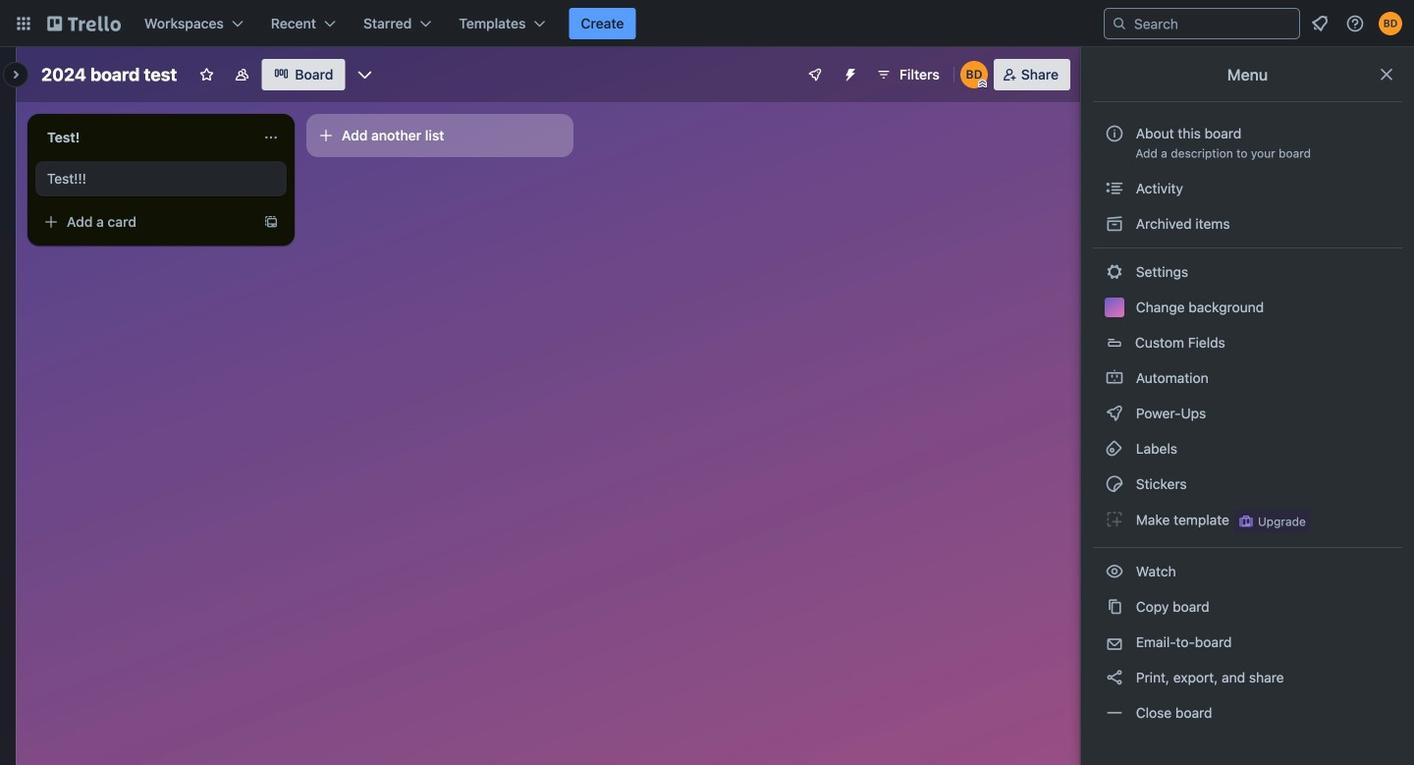 Task type: describe. For each thing, give the bounding box(es) containing it.
workspace visible image
[[234, 67, 250, 83]]

create from template… image
[[263, 214, 279, 230]]

6 sm image from the top
[[1105, 597, 1125, 617]]

open information menu image
[[1346, 14, 1366, 33]]

0 notifications image
[[1309, 12, 1332, 35]]

customize views image
[[355, 65, 375, 84]]

back to home image
[[47, 8, 121, 39]]

3 sm image from the top
[[1105, 404, 1125, 423]]

7 sm image from the top
[[1105, 668, 1125, 688]]

2 sm image from the top
[[1105, 368, 1125, 388]]



Task type: locate. For each thing, give the bounding box(es) containing it.
automation image
[[835, 59, 863, 86]]

1 sm image from the top
[[1105, 214, 1125, 234]]

primary element
[[0, 0, 1415, 47]]

sm image
[[1105, 179, 1125, 198], [1105, 368, 1125, 388], [1105, 474, 1125, 494], [1105, 510, 1125, 530], [1105, 562, 1125, 582], [1105, 597, 1125, 617], [1105, 668, 1125, 688]]

sm image
[[1105, 214, 1125, 234], [1105, 262, 1125, 282], [1105, 404, 1125, 423], [1105, 439, 1125, 459], [1105, 703, 1125, 723]]

None text field
[[35, 122, 255, 153]]

3 sm image from the top
[[1105, 474, 1125, 494]]

barb dwyer (barbdwyer3) image
[[961, 61, 988, 88]]

2 sm image from the top
[[1105, 262, 1125, 282]]

5 sm image from the top
[[1105, 703, 1125, 723]]

star or unstar board image
[[199, 67, 214, 83]]

search image
[[1112, 16, 1128, 31]]

5 sm image from the top
[[1105, 562, 1125, 582]]

power ups image
[[808, 67, 823, 83]]

this member is an admin of this board. image
[[978, 80, 987, 88]]

barb dwyer (barbdwyer3) image
[[1379, 12, 1403, 35]]

Board name text field
[[31, 59, 187, 90]]

1 sm image from the top
[[1105, 179, 1125, 198]]

Search field
[[1128, 10, 1300, 37]]

4 sm image from the top
[[1105, 510, 1125, 530]]

4 sm image from the top
[[1105, 439, 1125, 459]]



Task type: vqa. For each thing, say whether or not it's contained in the screenshot.
5th sm image from the bottom
yes



